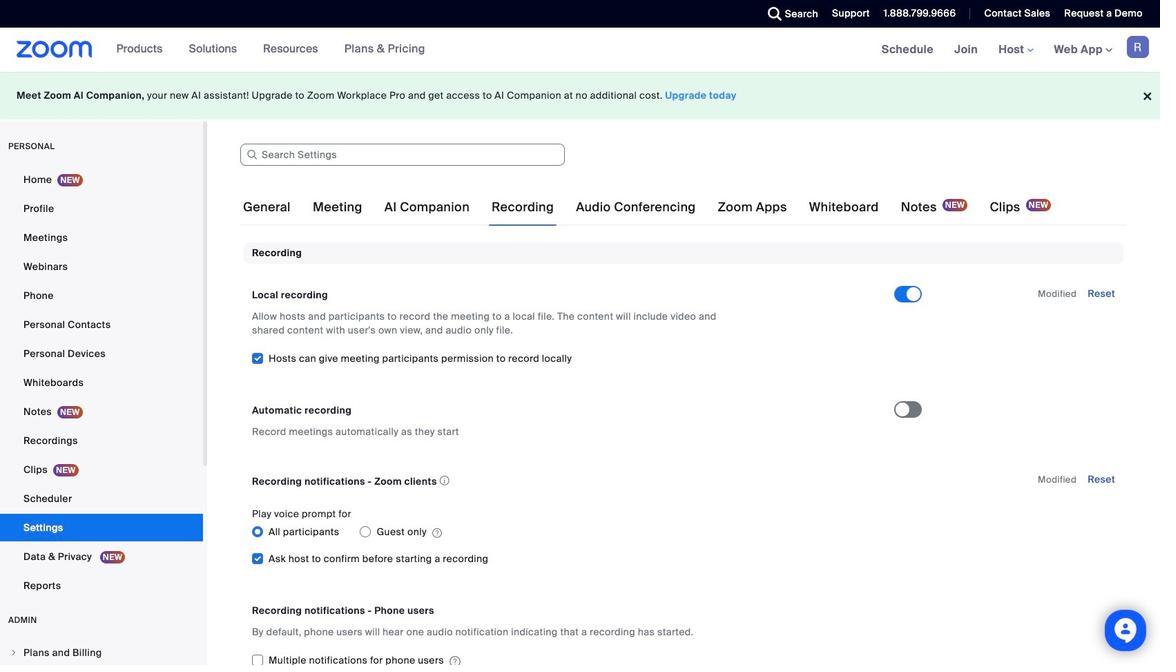Task type: locate. For each thing, give the bounding box(es) containing it.
meetings navigation
[[872, 28, 1161, 73]]

Search Settings text field
[[240, 144, 565, 166]]

menu item
[[0, 640, 203, 665]]

application inside recording 'element'
[[252, 472, 882, 491]]

personal menu menu
[[0, 166, 203, 601]]

learn more about multiple notifications for phone users image
[[450, 656, 461, 665]]

footer
[[0, 72, 1161, 120]]

application
[[252, 472, 882, 491]]

recording element
[[244, 242, 1124, 665]]

banner
[[0, 28, 1161, 73]]

option group
[[252, 521, 895, 543]]

right image
[[10, 649, 18, 657]]



Task type: vqa. For each thing, say whether or not it's contained in the screenshot.
info outline ICON
yes



Task type: describe. For each thing, give the bounding box(es) containing it.
product information navigation
[[106, 28, 436, 72]]

zoom logo image
[[17, 41, 92, 58]]

tabs of my account settings page tab list
[[240, 188, 1054, 227]]

option group inside recording 'element'
[[252, 521, 895, 543]]

info outline image
[[440, 472, 450, 490]]

learn more about guest only image
[[432, 527, 442, 540]]

profile picture image
[[1127, 36, 1150, 58]]



